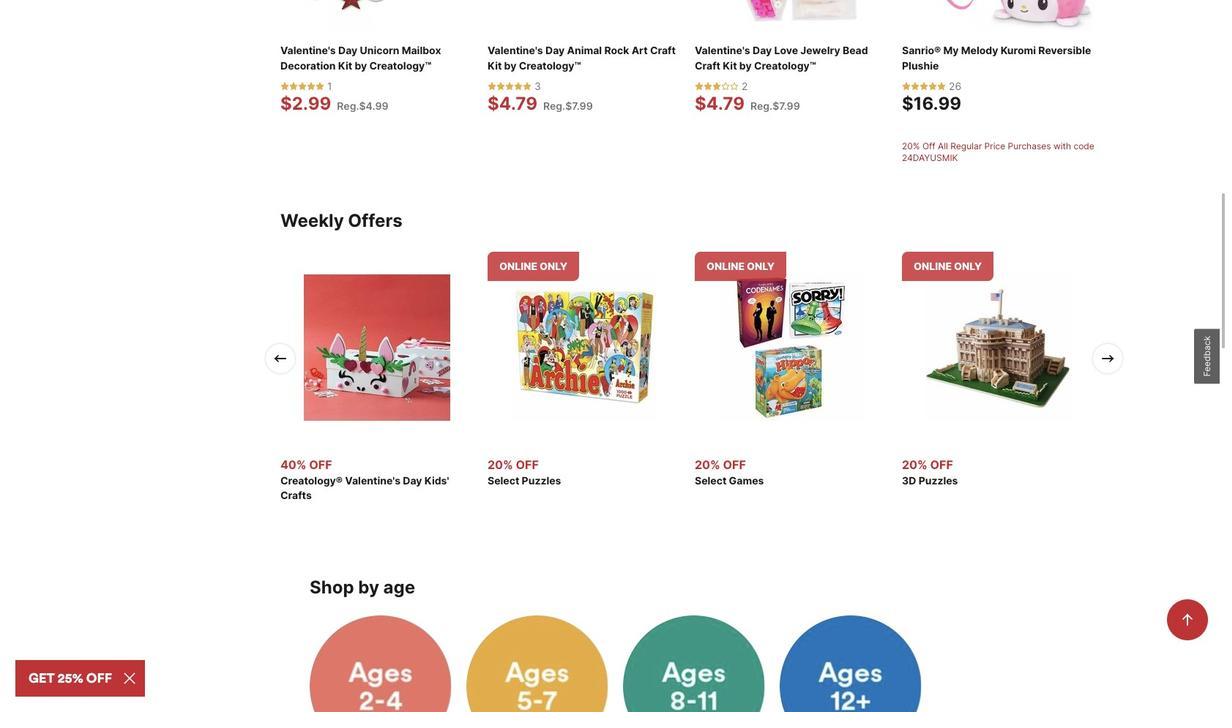 Task type: describe. For each thing, give the bounding box(es) containing it.
weekly
[[280, 210, 344, 231]]

valentine's day love jewelry bead craft kit by creatology™
[[695, 44, 868, 72]]

2 online from the left
[[707, 260, 745, 272]]

$16.99
[[902, 93, 962, 114]]

melody
[[961, 44, 998, 56]]

kit for valentine's day animal rock art craft kit by creatology™
[[488, 59, 502, 72]]

valentine's for valentine's day animal rock art craft kit by creatology™
[[488, 44, 543, 56]]

day for animal
[[546, 44, 565, 56]]

1
[[327, 80, 332, 92]]

creatology™ for valentine's day animal rock art craft kit by creatology™
[[519, 59, 581, 72]]

plushie
[[902, 59, 939, 72]]

1 online only from the left
[[499, 260, 568, 272]]

jewelry
[[801, 44, 840, 56]]

1 online from the left
[[499, 260, 538, 272]]

kuromi
[[1001, 44, 1036, 56]]

valentine's day animal rock art craft kit by creatology™
[[488, 44, 676, 72]]

2
[[742, 80, 748, 92]]

valentine's day unicorn mailbox decoration kit by creatology™ image
[[280, 0, 473, 31]]

weekly offers
[[280, 210, 403, 231]]

sanrio®
[[902, 44, 941, 56]]

price
[[985, 140, 1006, 151]]

craft for valentine's day animal rock art craft kit by creatology™
[[650, 44, 676, 56]]

$4.79 for 2
[[695, 93, 745, 114]]

20%
[[902, 140, 920, 151]]

$2.99
[[280, 93, 331, 114]]

art
[[632, 44, 648, 56]]

3
[[535, 80, 541, 92]]

shop by age
[[310, 577, 415, 598]]

craft for valentine's day love jewelry bead craft kit by creatology™
[[695, 59, 721, 72]]

decoration
[[280, 59, 336, 72]]

sanrio® my melody kuromi reversible plushie
[[902, 44, 1091, 72]]

sanrio® my melody kuromi reversible plushie image
[[902, 0, 1095, 31]]

2 4 image
[[310, 616, 452, 712]]

creatology™ inside valentine's day unicorn mailbox decoration kit by creatology™
[[369, 59, 432, 72]]

by inside valentine's day love jewelry bead craft kit by creatology™
[[739, 59, 752, 72]]

purchases
[[1008, 140, 1051, 151]]

reversible
[[1039, 44, 1091, 56]]

art supplies image
[[466, 616, 609, 712]]

$4.79 reg.$7.99 for 2
[[695, 93, 800, 114]]

3 only from the left
[[954, 260, 982, 272]]

reg.$4.99
[[337, 99, 389, 112]]

rock
[[604, 44, 629, 56]]

bead
[[843, 44, 868, 56]]

regular
[[951, 140, 982, 151]]

kit for valentine's day love jewelry bead craft kit by creatology™
[[723, 59, 737, 72]]

my
[[944, 44, 959, 56]]

$4.79 for 3
[[488, 93, 538, 114]]

day for unicorn
[[338, 44, 358, 56]]



Task type: vqa. For each thing, say whether or not it's contained in the screenshot.
Kit to the middle
yes



Task type: locate. For each thing, give the bounding box(es) containing it.
valentine's inside valentine's day unicorn mailbox decoration kit by creatology™
[[280, 44, 336, 56]]

1 horizontal spatial craft
[[695, 59, 721, 72]]

day
[[338, 44, 358, 56], [546, 44, 565, 56], [753, 44, 772, 56]]

0 horizontal spatial online
[[499, 260, 538, 272]]

reg.$7.99 for 2
[[751, 99, 800, 112]]

$4.79 down 3
[[488, 93, 538, 114]]

2 horizontal spatial kit
[[723, 59, 737, 72]]

1 vertical spatial craft
[[695, 59, 721, 72]]

1 day from the left
[[338, 44, 358, 56]]

1 valentine's from the left
[[280, 44, 336, 56]]

1 horizontal spatial day
[[546, 44, 565, 56]]

age
[[383, 577, 415, 598]]

valentine's inside valentine's day love jewelry bead craft kit by creatology™
[[695, 44, 750, 56]]

$2.99 reg.$4.99
[[280, 93, 389, 114]]

offers
[[348, 210, 403, 231]]

0 horizontal spatial $4.79
[[488, 93, 538, 114]]

kit inside valentine's day love jewelry bead craft kit by creatology™
[[723, 59, 737, 72]]

valentine's
[[280, 44, 336, 56], [488, 44, 543, 56], [695, 44, 750, 56]]

craft inside valentine's day animal rock art craft kit by creatology™
[[650, 44, 676, 56]]

1 horizontal spatial online
[[707, 260, 745, 272]]

1 $4.79 reg.$7.99 from the left
[[488, 93, 593, 114]]

1 only from the left
[[540, 260, 568, 272]]

2 only from the left
[[747, 260, 775, 272]]

creatology™ for valentine's day love jewelry bead craft kit by creatology™
[[754, 59, 816, 72]]

1 $4.79 from the left
[[488, 93, 538, 114]]

day inside valentine's day animal rock art craft kit by creatology™
[[546, 44, 565, 56]]

3 creatology™ from the left
[[754, 59, 816, 72]]

by inside valentine's day unicorn mailbox decoration kit by creatology™
[[355, 59, 367, 72]]

day for love
[[753, 44, 772, 56]]

kit inside valentine's day animal rock art craft kit by creatology™
[[488, 59, 502, 72]]

3 valentine's from the left
[[695, 44, 750, 56]]

2 $4.79 from the left
[[695, 93, 745, 114]]

craft
[[650, 44, 676, 56], [695, 59, 721, 72]]

code
[[1074, 140, 1095, 151]]

2 horizontal spatial online
[[914, 260, 952, 272]]

3 kit from the left
[[723, 59, 737, 72]]

reg.$7.99 for 3
[[543, 99, 593, 112]]

1 horizontal spatial reg.$7.99
[[751, 99, 800, 112]]

1 reg.$7.99 from the left
[[543, 99, 593, 112]]

day left love
[[753, 44, 772, 56]]

valentine's up decoration
[[280, 44, 336, 56]]

1 horizontal spatial online only
[[707, 260, 775, 272]]

0 horizontal spatial valentine's
[[280, 44, 336, 56]]

day inside valentine's day unicorn mailbox decoration kit by creatology™
[[338, 44, 358, 56]]

8 11 image
[[623, 616, 765, 712]]

0 horizontal spatial $4.79 reg.$7.99
[[488, 93, 593, 114]]

$4.79 reg.$7.99 down 3
[[488, 93, 593, 114]]

0 horizontal spatial day
[[338, 44, 358, 56]]

creatology™ inside valentine's day animal rock art craft kit by creatology™
[[519, 59, 581, 72]]

1 horizontal spatial creatology™
[[519, 59, 581, 72]]

2 valentine's from the left
[[488, 44, 543, 56]]

creatology™ inside valentine's day love jewelry bead craft kit by creatology™
[[754, 59, 816, 72]]

by inside valentine's day animal rock art craft kit by creatology™
[[504, 59, 517, 72]]

0 horizontal spatial only
[[540, 260, 568, 272]]

valentine's day love jewelry bead craft kit by creatology™ image
[[695, 0, 888, 31]]

valentine's day unicorn mailbox decoration kit by creatology™
[[280, 44, 441, 72]]

unicorn
[[360, 44, 399, 56]]

love
[[774, 44, 798, 56]]

off
[[923, 140, 936, 151]]

day inside valentine's day love jewelry bead craft kit by creatology™
[[753, 44, 772, 56]]

24dayusmik
[[902, 152, 958, 163]]

2 horizontal spatial online only
[[914, 260, 982, 272]]

2 horizontal spatial creatology™
[[754, 59, 816, 72]]

reg.$7.99 down valentine's day love jewelry bead craft kit by creatology™
[[751, 99, 800, 112]]

2 online only from the left
[[707, 260, 775, 272]]

reg.$7.99
[[543, 99, 593, 112], [751, 99, 800, 112]]

valentine's for valentine's day unicorn mailbox decoration kit by creatology™
[[280, 44, 336, 56]]

$4.79 reg.$7.99 for 3
[[488, 93, 593, 114]]

2 kit from the left
[[488, 59, 502, 72]]

2 day from the left
[[546, 44, 565, 56]]

3 online only from the left
[[914, 260, 982, 272]]

mailbox
[[402, 44, 441, 56]]

craft inside valentine's day love jewelry bead craft kit by creatology™
[[695, 59, 721, 72]]

valentine's inside valentine's day animal rock art craft kit by creatology™
[[488, 44, 543, 56]]

12+ image
[[780, 616, 922, 712]]

kit inside valentine's day unicorn mailbox decoration kit by creatology™
[[338, 59, 352, 72]]

2 horizontal spatial only
[[954, 260, 982, 272]]

0 horizontal spatial kit
[[338, 59, 352, 72]]

3 day from the left
[[753, 44, 772, 56]]

0 horizontal spatial creatology™
[[369, 59, 432, 72]]

3 online from the left
[[914, 260, 952, 272]]

valentine's for valentine's day love jewelry bead craft kit by creatology™
[[695, 44, 750, 56]]

0 horizontal spatial craft
[[650, 44, 676, 56]]

2 creatology™ from the left
[[519, 59, 581, 72]]

kit
[[338, 59, 352, 72], [488, 59, 502, 72], [723, 59, 737, 72]]

shop
[[310, 577, 354, 598]]

20% off all regular price purchases with code 24dayusmik
[[902, 140, 1095, 163]]

1 horizontal spatial only
[[747, 260, 775, 272]]

valentine's up 3
[[488, 44, 543, 56]]

animal
[[567, 44, 602, 56]]

with
[[1054, 140, 1071, 151]]

valentine's up 2
[[695, 44, 750, 56]]

1 horizontal spatial valentine's
[[488, 44, 543, 56]]

$4.79 reg.$7.99
[[488, 93, 593, 114], [695, 93, 800, 114]]

2 reg.$7.99 from the left
[[751, 99, 800, 112]]

day left "animal"
[[546, 44, 565, 56]]

0 vertical spatial craft
[[650, 44, 676, 56]]

only
[[540, 260, 568, 272], [747, 260, 775, 272], [954, 260, 982, 272]]

creatology™ down unicorn
[[369, 59, 432, 72]]

1 kit from the left
[[338, 59, 352, 72]]

creatology™ down love
[[754, 59, 816, 72]]

all
[[938, 140, 948, 151]]

1 creatology™ from the left
[[369, 59, 432, 72]]

1 horizontal spatial kit
[[488, 59, 502, 72]]

2 horizontal spatial valentine's
[[695, 44, 750, 56]]

$4.79 reg.$7.99 down 2
[[695, 93, 800, 114]]

2 horizontal spatial day
[[753, 44, 772, 56]]

1 horizontal spatial $4.79
[[695, 93, 745, 114]]

online only
[[499, 260, 568, 272], [707, 260, 775, 272], [914, 260, 982, 272]]

26
[[949, 80, 962, 92]]

by
[[355, 59, 367, 72], [504, 59, 517, 72], [739, 59, 752, 72], [358, 577, 379, 598]]

creatology™ up 3
[[519, 59, 581, 72]]

2 $4.79 reg.$7.99 from the left
[[695, 93, 800, 114]]

1 horizontal spatial $4.79 reg.$7.99
[[695, 93, 800, 114]]

0 horizontal spatial reg.$7.99
[[543, 99, 593, 112]]

reg.$7.99 down valentine's day animal rock art craft kit by creatology™
[[543, 99, 593, 112]]

day left unicorn
[[338, 44, 358, 56]]

creatology™
[[369, 59, 432, 72], [519, 59, 581, 72], [754, 59, 816, 72]]

0 horizontal spatial online only
[[499, 260, 568, 272]]

$4.79 down 2
[[695, 93, 745, 114]]

online
[[499, 260, 538, 272], [707, 260, 745, 272], [914, 260, 952, 272]]

$4.79
[[488, 93, 538, 114], [695, 93, 745, 114]]



